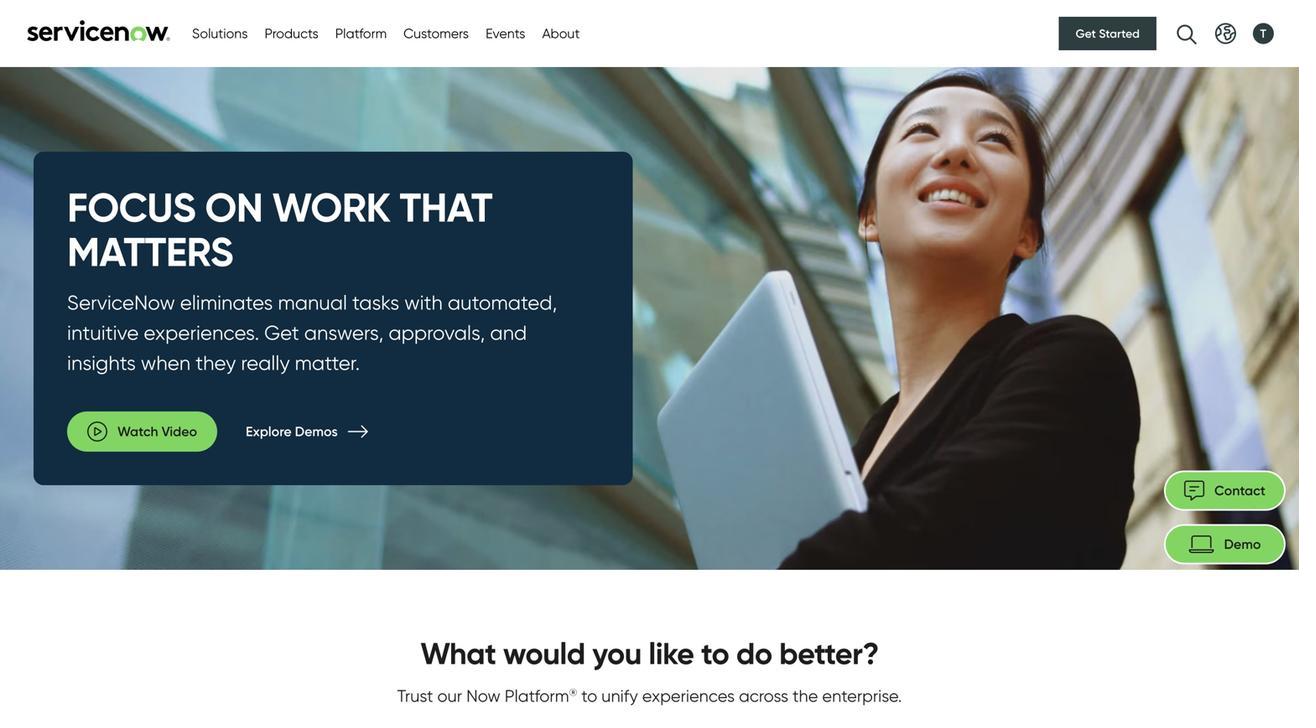 Task type: vqa. For each thing, say whether or not it's contained in the screenshot.
PRODUCTS in the top left of the page
yes



Task type: describe. For each thing, give the bounding box(es) containing it.
solutions
[[192, 25, 248, 42]]

servicenow image
[[25, 20, 172, 42]]

about button
[[542, 23, 580, 44]]

customers
[[404, 25, 469, 42]]

events button
[[486, 23, 525, 44]]

platform
[[335, 25, 387, 42]]

customers button
[[404, 23, 469, 44]]

get started link
[[1059, 17, 1157, 50]]



Task type: locate. For each thing, give the bounding box(es) containing it.
get started
[[1076, 26, 1140, 41]]

started
[[1099, 26, 1140, 41]]

products
[[265, 25, 319, 42]]

platform button
[[335, 23, 387, 44]]

get
[[1076, 26, 1096, 41]]

solutions button
[[192, 23, 248, 44]]

about
[[542, 25, 580, 42]]

events
[[486, 25, 525, 42]]

products button
[[265, 23, 319, 44]]



